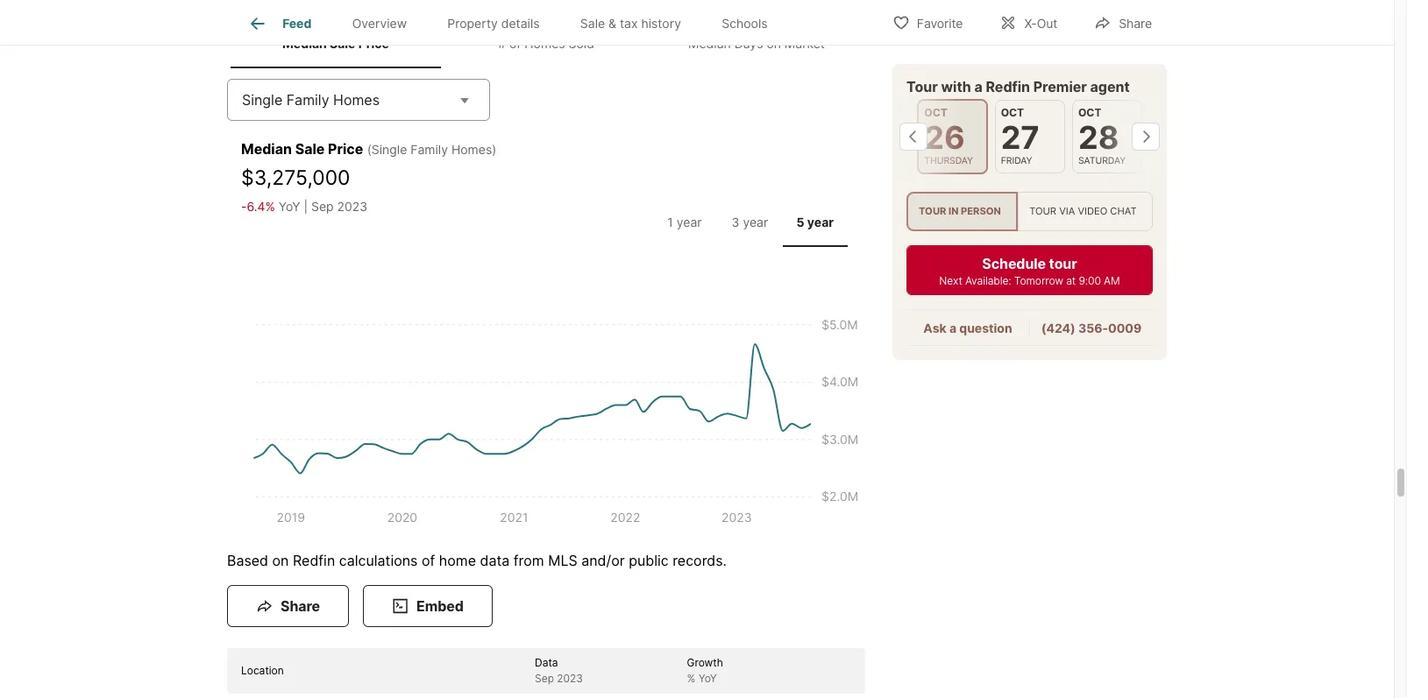 Task type: vqa. For each thing, say whether or not it's contained in the screenshot.
factor
no



Task type: locate. For each thing, give the bounding box(es) containing it.
1 vertical spatial yoy
[[699, 673, 717, 686]]

2 horizontal spatial year
[[808, 214, 834, 229]]

on right based
[[272, 553, 289, 570]]

1 horizontal spatial a
[[975, 77, 983, 95]]

0 horizontal spatial oct
[[925, 105, 948, 118]]

0 vertical spatial price
[[358, 36, 389, 50]]

1 vertical spatial sale
[[330, 36, 356, 50]]

1 horizontal spatial oct
[[1001, 105, 1024, 118]]

3 year tab
[[717, 200, 783, 244]]

year right 1
[[677, 214, 702, 229]]

and/or
[[582, 553, 625, 570]]

of
[[509, 36, 521, 50], [422, 553, 435, 570]]

family right the (single
[[411, 142, 448, 157]]

oct for 28
[[1079, 105, 1102, 118]]

x-
[[1025, 15, 1037, 30]]

2023 inside data sep 2023
[[557, 673, 583, 686]]

1 vertical spatial 2023
[[557, 673, 583, 686]]

sale left &
[[580, 16, 605, 31]]

homes inside tab
[[525, 36, 565, 50]]

%
[[687, 673, 696, 686]]

1 vertical spatial price
[[328, 140, 363, 158]]

0 horizontal spatial family
[[287, 91, 329, 109]]

am
[[1104, 274, 1120, 287]]

yoy left |
[[279, 199, 300, 214]]

1 horizontal spatial of
[[509, 36, 521, 50]]

oct inside the oct 26 thursday
[[925, 105, 948, 118]]

0 horizontal spatial year
[[677, 214, 702, 229]]

oct 27 friday
[[1001, 105, 1040, 166]]

sep
[[311, 199, 334, 214], [535, 673, 554, 686]]

0 horizontal spatial share button
[[227, 586, 349, 628]]

oct
[[925, 105, 948, 118], [1001, 105, 1024, 118], [1079, 105, 1102, 118]]

a right with at top right
[[975, 77, 983, 95]]

1 vertical spatial homes
[[333, 91, 380, 109]]

redfin
[[986, 77, 1031, 95], [293, 553, 335, 570]]

median days on market
[[688, 36, 825, 50]]

tour
[[907, 77, 938, 95], [919, 205, 947, 217], [1030, 205, 1057, 217]]

0 vertical spatial yoy
[[279, 199, 300, 214]]

tour left with at top right
[[907, 77, 938, 95]]

year
[[677, 214, 702, 229], [743, 214, 768, 229], [808, 214, 834, 229]]

share button
[[1080, 4, 1167, 40], [227, 586, 349, 628]]

from
[[514, 553, 544, 570]]

person
[[961, 205, 1001, 217]]

0 horizontal spatial on
[[272, 553, 289, 570]]

3 oct from the left
[[1079, 105, 1102, 118]]

share up location
[[281, 598, 320, 616]]

share
[[1119, 15, 1152, 30], [281, 598, 320, 616]]

median up $3,275,000
[[241, 140, 292, 158]]

1 horizontal spatial redfin
[[986, 77, 1031, 95]]

1 horizontal spatial homes
[[525, 36, 565, 50]]

1 year from the left
[[677, 214, 702, 229]]

homes)
[[452, 142, 497, 157]]

data sep 2023
[[535, 657, 583, 686]]

(single
[[367, 142, 407, 157]]

share button down based
[[227, 586, 349, 628]]

None button
[[918, 98, 988, 174], [995, 99, 1066, 173], [1073, 99, 1143, 173], [918, 98, 988, 174], [995, 99, 1066, 173], [1073, 99, 1143, 173]]

(424) 356-0009 link
[[1042, 320, 1142, 335]]

oct down with at top right
[[925, 105, 948, 118]]

1 horizontal spatial share
[[1119, 15, 1152, 30]]

2023
[[337, 199, 368, 214], [557, 673, 583, 686]]

#
[[498, 36, 506, 50]]

growth
[[687, 657, 724, 670]]

yoy inside growth % yoy
[[699, 673, 717, 686]]

redfin up 'oct 27 friday'
[[986, 77, 1031, 95]]

tour left in
[[919, 205, 947, 217]]

0 horizontal spatial sep
[[311, 199, 334, 214]]

1 vertical spatial share button
[[227, 586, 349, 628]]

median days on market tab
[[652, 22, 862, 65]]

oct for 27
[[1001, 105, 1024, 118]]

2023 down median sale price (single family homes) $3,275,000
[[337, 199, 368, 214]]

median down feed on the left top of page
[[282, 36, 327, 50]]

family inside median sale price (single family homes) $3,275,000
[[411, 142, 448, 157]]

ask a question link
[[924, 320, 1013, 335]]

homes down details at the left top of page
[[525, 36, 565, 50]]

0 horizontal spatial of
[[422, 553, 435, 570]]

price down "overview"
[[358, 36, 389, 50]]

median for median sale price
[[282, 36, 327, 50]]

median left days
[[688, 36, 731, 50]]

single
[[242, 91, 283, 109]]

sale for median sale price
[[330, 36, 356, 50]]

tour with a redfin premier agent
[[907, 77, 1130, 95]]

oct inside 'oct 27 friday'
[[1001, 105, 1024, 118]]

1 horizontal spatial family
[[411, 142, 448, 157]]

feed link
[[247, 13, 312, 34]]

1 horizontal spatial 2023
[[557, 673, 583, 686]]

embed button
[[363, 586, 493, 628]]

share up agent
[[1119, 15, 1152, 30]]

price
[[358, 36, 389, 50], [328, 140, 363, 158]]

redfin left calculations
[[293, 553, 335, 570]]

sale down "overview"
[[330, 36, 356, 50]]

2 vertical spatial sale
[[295, 140, 325, 158]]

public
[[629, 553, 669, 570]]

price inside tab
[[358, 36, 389, 50]]

via
[[1060, 205, 1075, 217]]

median sale price tab
[[231, 22, 441, 65]]

year inside 'tab'
[[743, 214, 768, 229]]

0 vertical spatial on
[[767, 36, 781, 50]]

# of homes sold tab
[[441, 22, 652, 65]]

premier
[[1034, 77, 1087, 95]]

a right ask
[[950, 320, 957, 335]]

previous image
[[900, 122, 928, 150]]

oct inside oct 28 saturday
[[1079, 105, 1102, 118]]

family right single
[[287, 91, 329, 109]]

home
[[439, 553, 476, 570]]

6.4%
[[247, 199, 275, 214]]

sale
[[580, 16, 605, 31], [330, 36, 356, 50], [295, 140, 325, 158]]

question
[[960, 320, 1013, 335]]

tour for tour with a redfin premier agent
[[907, 77, 938, 95]]

of right #
[[509, 36, 521, 50]]

1 horizontal spatial yoy
[[699, 673, 717, 686]]

1 vertical spatial of
[[422, 553, 435, 570]]

0 horizontal spatial a
[[950, 320, 957, 335]]

0 horizontal spatial homes
[[333, 91, 380, 109]]

tour
[[1049, 255, 1078, 272]]

property details tab
[[427, 3, 560, 45]]

0 horizontal spatial sale
[[295, 140, 325, 158]]

oct down agent
[[1079, 105, 1102, 118]]

0 vertical spatial share button
[[1080, 4, 1167, 40]]

tab list
[[227, 0, 802, 45], [227, 18, 866, 68], [649, 197, 852, 247]]

0 vertical spatial of
[[509, 36, 521, 50]]

price left the (single
[[328, 140, 363, 158]]

# of homes sold
[[498, 36, 594, 50]]

data
[[535, 657, 558, 670]]

27
[[1001, 118, 1040, 156]]

sale up $3,275,000
[[295, 140, 325, 158]]

year for 5 year
[[808, 214, 834, 229]]

9:00
[[1079, 274, 1101, 287]]

tour left via
[[1030, 205, 1057, 217]]

of left home
[[422, 553, 435, 570]]

next
[[940, 274, 963, 287]]

share button up agent
[[1080, 4, 1167, 40]]

homes up the (single
[[333, 91, 380, 109]]

1 horizontal spatial year
[[743, 214, 768, 229]]

sep inside data sep 2023
[[535, 673, 554, 686]]

based
[[227, 553, 268, 570]]

1 year tab
[[652, 200, 717, 244]]

1 horizontal spatial on
[[767, 36, 781, 50]]

1 horizontal spatial sep
[[535, 673, 554, 686]]

on right days
[[767, 36, 781, 50]]

of inside tab
[[509, 36, 521, 50]]

ask
[[924, 320, 947, 335]]

1 horizontal spatial share button
[[1080, 4, 1167, 40]]

in
[[949, 205, 959, 217]]

0 vertical spatial homes
[[525, 36, 565, 50]]

1 oct from the left
[[925, 105, 948, 118]]

overview
[[352, 16, 407, 31]]

-
[[241, 199, 247, 214]]

tax
[[620, 16, 638, 31]]

yoy for % yoy
[[699, 673, 717, 686]]

0 horizontal spatial redfin
[[293, 553, 335, 570]]

schools
[[722, 16, 768, 31]]

3
[[732, 214, 740, 229]]

5
[[797, 214, 805, 229]]

1 vertical spatial sep
[[535, 673, 554, 686]]

0 horizontal spatial share
[[281, 598, 320, 616]]

0 vertical spatial sale
[[580, 16, 605, 31]]

records.
[[673, 553, 727, 570]]

0 vertical spatial family
[[287, 91, 329, 109]]

1 vertical spatial share
[[281, 598, 320, 616]]

embed
[[417, 598, 464, 616]]

1 vertical spatial a
[[950, 320, 957, 335]]

2 horizontal spatial sale
[[580, 16, 605, 31]]

growth % yoy
[[687, 657, 724, 686]]

year right 3
[[743, 214, 768, 229]]

median inside median sale price (single family homes) $3,275,000
[[241, 140, 292, 158]]

sep down 'data'
[[535, 673, 554, 686]]

list box containing tour in person
[[907, 192, 1153, 231]]

sale for median sale price (single family homes) $3,275,000
[[295, 140, 325, 158]]

tour for tour via video chat
[[1030, 205, 1057, 217]]

sale & tax history
[[580, 16, 681, 31]]

out
[[1037, 15, 1058, 30]]

oct down the 'tour with a redfin premier agent'
[[1001, 105, 1024, 118]]

list box
[[907, 192, 1153, 231]]

homes
[[525, 36, 565, 50], [333, 91, 380, 109]]

1 vertical spatial family
[[411, 142, 448, 157]]

2 horizontal spatial oct
[[1079, 105, 1102, 118]]

2 oct from the left
[[1001, 105, 1024, 118]]

history
[[641, 16, 681, 31]]

details
[[501, 16, 540, 31]]

0009
[[1109, 320, 1142, 335]]

price inside median sale price (single family homes) $3,275,000
[[328, 140, 363, 158]]

3 year from the left
[[808, 214, 834, 229]]

0 vertical spatial a
[[975, 77, 983, 95]]

available:
[[966, 274, 1012, 287]]

thursday
[[925, 154, 973, 166]]

2023 down 'data'
[[557, 673, 583, 686]]

sale & tax history tab
[[560, 3, 702, 45]]

video
[[1078, 205, 1108, 217]]

2 year from the left
[[743, 214, 768, 229]]

sep right |
[[311, 199, 334, 214]]

on
[[767, 36, 781, 50], [272, 553, 289, 570]]

a
[[975, 77, 983, 95], [950, 320, 957, 335]]

median
[[282, 36, 327, 50], [688, 36, 731, 50], [241, 140, 292, 158]]

tour for tour in person
[[919, 205, 947, 217]]

0 horizontal spatial yoy
[[279, 199, 300, 214]]

year for 3 year
[[743, 214, 768, 229]]

0 vertical spatial 2023
[[337, 199, 368, 214]]

yoy down the growth
[[699, 673, 717, 686]]

x-out button
[[985, 4, 1073, 40]]

1 horizontal spatial sale
[[330, 36, 356, 50]]

sale inside median sale price (single family homes) $3,275,000
[[295, 140, 325, 158]]

year right 5
[[808, 214, 834, 229]]



Task type: describe. For each thing, give the bounding box(es) containing it.
price for median sale price (single family homes) $3,275,000
[[328, 140, 363, 158]]

median sale price
[[282, 36, 389, 50]]

tab list containing 1 year
[[649, 197, 852, 247]]

28
[[1079, 118, 1119, 156]]

356-
[[1079, 320, 1109, 335]]

schedule
[[983, 255, 1046, 272]]

|
[[304, 199, 308, 214]]

0 horizontal spatial 2023
[[337, 199, 368, 214]]

0 vertical spatial share
[[1119, 15, 1152, 30]]

&
[[609, 16, 617, 31]]

5 year tab
[[783, 200, 848, 244]]

1 vertical spatial on
[[272, 553, 289, 570]]

property details
[[448, 16, 540, 31]]

favorite
[[917, 15, 963, 30]]

$3,275,000
[[241, 166, 350, 190]]

yoy for yoy
[[279, 199, 300, 214]]

property
[[448, 16, 498, 31]]

on inside 'median days on market' tab
[[767, 36, 781, 50]]

0 vertical spatial redfin
[[986, 77, 1031, 95]]

26
[[925, 118, 965, 156]]

data
[[480, 553, 510, 570]]

tab list containing feed
[[227, 0, 802, 45]]

saturday
[[1079, 154, 1126, 166]]

sold
[[569, 36, 594, 50]]

based on redfin calculations of home data from mls and/or public records.
[[227, 553, 727, 570]]

days
[[735, 36, 763, 50]]

location
[[241, 665, 284, 678]]

5 year
[[797, 214, 834, 229]]

1
[[668, 214, 673, 229]]

at
[[1067, 274, 1076, 287]]

mls
[[548, 553, 578, 570]]

feed
[[283, 16, 312, 31]]

single family homes
[[242, 91, 380, 109]]

oct for 26
[[925, 105, 948, 118]]

tomorrow
[[1015, 274, 1064, 287]]

schools tab
[[702, 3, 788, 45]]

(424)
[[1042, 320, 1076, 335]]

oct 26 thursday
[[925, 105, 973, 166]]

with
[[941, 77, 972, 95]]

median sale price (single family homes) $3,275,000
[[241, 140, 497, 190]]

friday
[[1001, 154, 1033, 166]]

homes for family
[[333, 91, 380, 109]]

1 year
[[668, 214, 702, 229]]

homes for of
[[525, 36, 565, 50]]

agent
[[1091, 77, 1130, 95]]

schedule tour next available: tomorrow at 9:00 am
[[940, 255, 1120, 287]]

median for median sale price (single family homes) $3,275,000
[[241, 140, 292, 158]]

3 year
[[732, 214, 768, 229]]

(424) 356-0009
[[1042, 320, 1142, 335]]

tab list containing median sale price
[[227, 18, 866, 68]]

next image
[[1132, 122, 1160, 150]]

1 vertical spatial redfin
[[293, 553, 335, 570]]

price for median sale price
[[358, 36, 389, 50]]

ask a question
[[924, 320, 1013, 335]]

chat
[[1111, 205, 1137, 217]]

x-out
[[1025, 15, 1058, 30]]

oct 28 saturday
[[1079, 105, 1126, 166]]

tour via video chat
[[1030, 205, 1137, 217]]

tour in person
[[919, 205, 1001, 217]]

market
[[785, 36, 825, 50]]

overview tab
[[332, 3, 427, 45]]

year for 1 year
[[677, 214, 702, 229]]

calculations
[[339, 553, 418, 570]]

0 vertical spatial sep
[[311, 199, 334, 214]]

favorite button
[[878, 4, 978, 40]]

median for median days on market
[[688, 36, 731, 50]]

-6.4% yoy | sep 2023
[[241, 199, 368, 214]]



